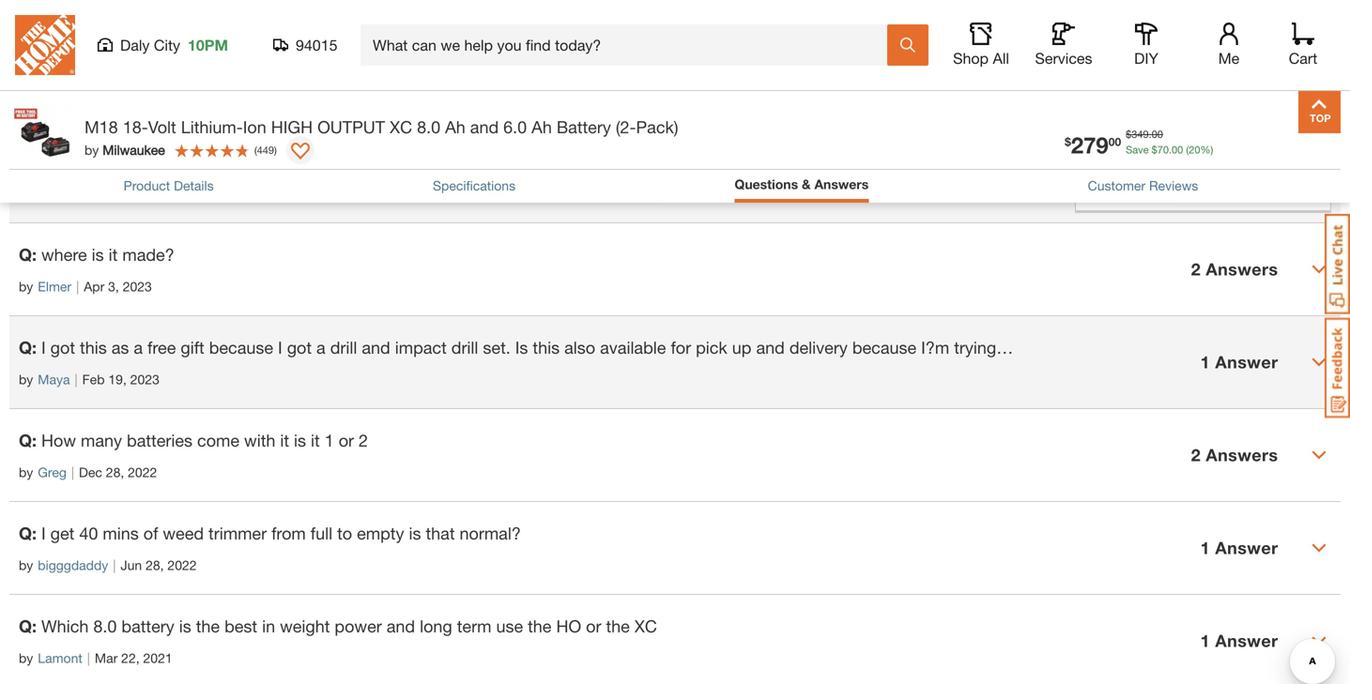 Task type: describe. For each thing, give the bounding box(es) containing it.
ion
[[243, 117, 267, 137]]

94015
[[296, 36, 338, 54]]

by for how many batteries come with it is it 1 or 2
[[19, 465, 33, 480]]

feedback link image
[[1325, 317, 1351, 419]]

Search Questions & Answers text field
[[294, 105, 924, 143]]

questions element
[[9, 223, 1341, 685]]

by for i get 40 mins of weed trimmer from full to empty is that normal?
[[19, 558, 33, 573]]

1 horizontal spatial 00
[[1152, 128, 1164, 140]]

how
[[41, 431, 76, 451]]

of
[[143, 524, 158, 544]]

is right battery
[[179, 617, 191, 637]]

services
[[1036, 49, 1093, 67]]

18-
[[123, 117, 148, 137]]

1 for i get 40 mins of weed trimmer from full to empty is that normal?
[[1201, 538, 1211, 558]]

the home depot logo image
[[15, 15, 75, 75]]

24 questions
[[19, 102, 142, 142]]

delivery
[[790, 338, 848, 358]]

and left delivery
[[757, 338, 785, 358]]

by bigggdaddy | jun 28, 2022
[[19, 558, 197, 573]]

1 drill from the left
[[330, 338, 357, 358]]

& for questions & answers 24 questions
[[96, 12, 107, 32]]

mins
[[103, 524, 139, 544]]

maya button
[[38, 370, 70, 390]]

all
[[993, 49, 1010, 67]]

is right with
[[294, 431, 306, 451]]

ask a question button
[[1075, 105, 1332, 143]]

349
[[1132, 128, 1149, 140]]

trimmer
[[209, 524, 267, 544]]

at
[[1143, 338, 1157, 358]]

in
[[262, 617, 275, 637]]

m18
[[85, 117, 118, 137]]

2 up from the left
[[1071, 338, 1091, 358]]

by greg | dec 28, 2022
[[19, 465, 157, 480]]

1 for which 8.0 battery is the best in weight power and long term use the ho or the xc
[[1201, 631, 1211, 651]]

2022 for mins
[[168, 558, 197, 573]]

i for free
[[41, 338, 46, 358]]

q: for q: which 8.0 battery is the best in weight power and long term use the ho or the xc
[[19, 617, 37, 637]]

dec
[[79, 465, 102, 480]]

store
[[1190, 338, 1228, 358]]

2022 for come
[[128, 465, 157, 480]]

me
[[1219, 49, 1240, 67]]

lithium-
[[181, 117, 243, 137]]

come
[[197, 431, 240, 451]]

answer for this
[[1216, 352, 1279, 372]]

gift
[[181, 338, 204, 358]]

services button
[[1034, 23, 1094, 68]]

)
[[274, 144, 277, 156]]

0 horizontal spatial to
[[337, 524, 352, 544]]

apr
[[84, 279, 104, 294]]

19,
[[108, 372, 127, 387]]

2 horizontal spatial 00
[[1172, 144, 1184, 156]]

q: where is it made?
[[19, 245, 174, 265]]

city
[[154, 36, 180, 54]]

weight
[[280, 617, 330, 637]]

1 pick from the left
[[696, 338, 728, 358]]

| for 8.0
[[87, 651, 90, 666]]

1 answer for xc
[[1201, 631, 1279, 651]]

weed
[[163, 524, 204, 544]]

xc inside questions element
[[635, 617, 657, 637]]

a inside ask a question "button"
[[1178, 114, 1187, 134]]

with
[[244, 431, 276, 451]]

2 for how many batteries come with it is it 1 or 2
[[1191, 445, 1201, 465]]

daly city 10pm
[[120, 36, 228, 54]]

2 because from the left
[[853, 338, 917, 358]]

the right ho
[[606, 617, 630, 637]]

1 up from the left
[[732, 338, 752, 358]]

mar
[[95, 651, 118, 666]]

0 horizontal spatial a
[[134, 338, 143, 358]]

greg
[[38, 465, 67, 480]]

$ 279 00 $ 349 . 00 save $ 70 . 00 ( 20 %)
[[1065, 128, 1214, 158]]

lamont
[[38, 651, 82, 666]]

1 horizontal spatial a
[[317, 338, 326, 358]]

shop
[[953, 49, 989, 67]]

by elmer | apr 3, 2023
[[19, 279, 152, 294]]

1 this from the left
[[80, 338, 107, 358]]

diy
[[1135, 49, 1159, 67]]

2023 for as
[[130, 372, 160, 387]]

2 drill from the left
[[452, 338, 478, 358]]

ask a question
[[1143, 114, 1265, 134]]

is up apr
[[92, 245, 104, 265]]

the left best
[[196, 617, 220, 637]]

is
[[515, 338, 528, 358]]

made?
[[122, 245, 174, 265]]

| for get
[[113, 558, 116, 573]]

by maya | feb 19, 2023
[[19, 372, 160, 387]]

0 horizontal spatial .
[[1149, 128, 1152, 140]]

and left the 6.0
[[470, 117, 499, 137]]

save
[[1126, 144, 1149, 156]]

free
[[147, 338, 176, 358]]

long
[[420, 617, 452, 637]]

best
[[225, 617, 257, 637]]

by lamont | mar 22, 2021
[[19, 651, 172, 666]]

94015 button
[[273, 36, 338, 54]]

i right gift
[[278, 338, 282, 358]]

| for is
[[76, 279, 79, 294]]

What can we help you find today? search field
[[373, 25, 887, 65]]

by for which 8.0 battery is the best in weight power and long term use the ho or the xc
[[19, 651, 33, 666]]

the right at
[[1162, 338, 1186, 358]]

impact
[[395, 338, 447, 358]]

q: i get 40 mins of weed trimmer from full to empty is that normal?
[[19, 524, 521, 544]]

2 got from the left
[[287, 338, 312, 358]]

24 for 24 questions
[[19, 102, 56, 142]]

2 horizontal spatial $
[[1152, 144, 1158, 156]]

2 ( from the left
[[254, 144, 257, 156]]

is left that
[[409, 524, 421, 544]]

by for i got this as a free gift because i got a drill and impact drill set. is this also available for pick up and delivery because i?m trying to pick it up today at the store
[[19, 372, 33, 387]]

449
[[257, 144, 274, 156]]

milwaukee
[[103, 142, 165, 158]]

1 horizontal spatial or
[[586, 617, 602, 637]]

battery
[[122, 617, 174, 637]]

279
[[1071, 132, 1109, 158]]

0 horizontal spatial xc
[[390, 117, 412, 137]]

answer for xc
[[1216, 631, 1279, 651]]

volt
[[148, 117, 176, 137]]

2 ah from the left
[[532, 117, 552, 137]]

elmer button
[[38, 277, 71, 297]]

cart link
[[1283, 23, 1324, 68]]

m18 18-volt lithium-ion high output xc 8.0 ah and 6.0 ah battery (2-pack)
[[85, 117, 679, 137]]

q: how many batteries come with it is it 1 or 2
[[19, 431, 368, 451]]

0 vertical spatial to
[[1001, 338, 1016, 358]]

top button
[[1299, 91, 1341, 133]]

2 answers for q: how many batteries come with it is it 1 or 2
[[1191, 445, 1279, 465]]

term
[[457, 617, 492, 637]]

lamont button
[[38, 649, 82, 669]]

maya
[[38, 372, 70, 387]]

1 vertical spatial .
[[1169, 144, 1172, 156]]

28, for 40
[[146, 558, 164, 573]]

also
[[565, 338, 596, 358]]

details
[[174, 178, 214, 193]]

elmer
[[38, 279, 71, 294]]

empty
[[357, 524, 404, 544]]



Task type: vqa. For each thing, say whether or not it's contained in the screenshot.
Feb
yes



Task type: locate. For each thing, give the bounding box(es) containing it.
reviews
[[1150, 178, 1199, 193]]

2 horizontal spatial a
[[1178, 114, 1187, 134]]

| left jun
[[113, 558, 116, 573]]

0 vertical spatial 28,
[[106, 465, 124, 480]]

or right with
[[339, 431, 354, 451]]

24 up product image
[[9, 42, 24, 57]]

1 vertical spatial 8.0
[[93, 617, 117, 637]]

power
[[335, 617, 382, 637]]

drill
[[330, 338, 357, 358], [452, 338, 478, 358]]

questions & answers
[[735, 177, 869, 192]]

1 ( from the left
[[1187, 144, 1189, 156]]

pick
[[696, 338, 728, 358], [1021, 338, 1053, 358]]

1 horizontal spatial up
[[1071, 338, 1091, 358]]

answers inside questions & answers 24 questions
[[112, 12, 182, 32]]

1 vertical spatial 2023
[[130, 372, 160, 387]]

1 vertical spatial xc
[[635, 617, 657, 637]]

00
[[1152, 128, 1164, 140], [1109, 135, 1122, 148], [1172, 144, 1184, 156]]

10pm
[[188, 36, 228, 54]]

0 horizontal spatial $
[[1065, 135, 1071, 148]]

ah left the 6.0
[[445, 117, 466, 137]]

trying
[[954, 338, 997, 358]]

1 vertical spatial 2 answers
[[1191, 445, 1279, 465]]

1 vertical spatial 1 answer
[[1201, 538, 1279, 558]]

0 vertical spatial xc
[[390, 117, 412, 137]]

1 horizontal spatial .
[[1169, 144, 1172, 156]]

2 vertical spatial answer
[[1216, 631, 1279, 651]]

by
[[85, 142, 99, 158], [19, 279, 33, 294], [19, 372, 33, 387], [19, 465, 33, 480], [19, 558, 33, 573], [19, 651, 33, 666]]

by milwaukee
[[85, 142, 165, 158]]

because right gift
[[209, 338, 273, 358]]

$ left "save" at top
[[1065, 135, 1071, 148]]

3 answer from the top
[[1216, 631, 1279, 651]]

0 vertical spatial or
[[339, 431, 354, 451]]

0 horizontal spatial got
[[50, 338, 75, 358]]

4 caret image from the top
[[1312, 634, 1327, 649]]

up
[[732, 338, 752, 358], [1071, 338, 1091, 358]]

00 up the 70
[[1152, 128, 1164, 140]]

q: i got this as a free gift because i got a drill and impact drill set. is this also available for pick up and delivery because i?m trying to pick it up today at the store
[[19, 338, 1228, 358]]

1 horizontal spatial $
[[1126, 128, 1132, 140]]

0 vertical spatial 1 answer
[[1201, 352, 1279, 372]]

28, right jun
[[146, 558, 164, 573]]

pack)
[[636, 117, 679, 137]]

0 horizontal spatial or
[[339, 431, 354, 451]]

| for got
[[75, 372, 78, 387]]

00 right the 70
[[1172, 144, 1184, 156]]

shop all button
[[951, 23, 1012, 68]]

24 down by milwaukee
[[119, 186, 134, 202]]

2 2 answers from the top
[[1191, 445, 1279, 465]]

2 this from the left
[[533, 338, 560, 358]]

2 answer from the top
[[1216, 538, 1279, 558]]

1 vertical spatial 28,
[[146, 558, 164, 573]]

i
[[41, 338, 46, 358], [278, 338, 282, 358], [41, 524, 46, 544]]

by left bigggdaddy
[[19, 558, 33, 573]]

2 caret image from the top
[[1312, 355, 1327, 370]]

4 q: from the top
[[19, 524, 37, 544]]

1 horizontal spatial pick
[[1021, 338, 1053, 358]]

q: left which
[[19, 617, 37, 637]]

1 answer for this
[[1201, 352, 1279, 372]]

which
[[41, 617, 89, 637]]

20
[[1189, 144, 1201, 156]]

q: left how
[[19, 431, 37, 451]]

2 answers for q: where is it made?
[[1191, 259, 1279, 279]]

2 q: from the top
[[19, 338, 37, 358]]

3 1 answer from the top
[[1201, 631, 1279, 651]]

by left lamont
[[19, 651, 33, 666]]

i?m
[[922, 338, 950, 358]]

0 horizontal spatial 8.0
[[93, 617, 117, 637]]

2 vertical spatial 24
[[119, 186, 134, 202]]

1 vertical spatial 24
[[19, 102, 56, 142]]

( inside $ 279 00 $ 349 . 00 save $ 70 . 00 ( 20 %)
[[1187, 144, 1189, 156]]

2022 down the "batteries"
[[128, 465, 157, 480]]

1 horizontal spatial &
[[802, 177, 811, 192]]

&
[[96, 12, 107, 32], [802, 177, 811, 192]]

8.0
[[417, 117, 441, 137], [93, 617, 117, 637]]

ho
[[556, 617, 582, 637]]

specifications
[[433, 178, 516, 193]]

questions
[[9, 12, 91, 32], [28, 42, 87, 57], [66, 118, 142, 138], [735, 177, 798, 192]]

caret image for q: how many batteries come with it is it 1 or 2
[[1312, 448, 1327, 463]]

$ right "save" at top
[[1152, 144, 1158, 156]]

get
[[50, 524, 75, 544]]

2 for where is it made?
[[1191, 259, 1201, 279]]

answer
[[1216, 352, 1279, 372], [1216, 538, 1279, 558], [1216, 631, 1279, 651]]

0 vertical spatial .
[[1149, 128, 1152, 140]]

by left elmer
[[19, 279, 33, 294]]

(
[[1187, 144, 1189, 156], [254, 144, 257, 156]]

drill left set.
[[452, 338, 478, 358]]

40
[[79, 524, 98, 544]]

| left feb
[[75, 372, 78, 387]]

24 left m18
[[19, 102, 56, 142]]

today
[[1095, 338, 1138, 358]]

%)
[[1201, 144, 1214, 156]]

(2-
[[616, 117, 636, 137]]

by down m18
[[85, 142, 99, 158]]

1 vertical spatial &
[[802, 177, 811, 192]]

0 horizontal spatial pick
[[696, 338, 728, 358]]

0 horizontal spatial this
[[80, 338, 107, 358]]

1 horizontal spatial because
[[853, 338, 917, 358]]

where
[[41, 245, 87, 265]]

2023 right 19,
[[130, 372, 160, 387]]

and left long
[[387, 617, 415, 637]]

& inside questions & answers 24 questions
[[96, 12, 107, 32]]

q: for q: where is it made?
[[19, 245, 37, 265]]

1 for i got this as a free gift because i got a drill and impact drill set. is this also available for pick up and delivery because i?m trying to pick it up today at the store
[[1201, 352, 1211, 372]]

is
[[92, 245, 104, 265], [294, 431, 306, 451], [409, 524, 421, 544], [179, 617, 191, 637]]

drill left impact
[[330, 338, 357, 358]]

2 1 answer from the top
[[1201, 538, 1279, 558]]

1 q: from the top
[[19, 245, 37, 265]]

1 horizontal spatial (
[[1187, 144, 1189, 156]]

1 vertical spatial answer
[[1216, 538, 1279, 558]]

2023 right 3,
[[123, 279, 152, 294]]

xc right ho
[[635, 617, 657, 637]]

0 horizontal spatial (
[[254, 144, 257, 156]]

1 vertical spatial 2022
[[168, 558, 197, 573]]

shop all
[[953, 49, 1010, 67]]

3 q: from the top
[[19, 431, 37, 451]]

2022
[[128, 465, 157, 480], [168, 558, 197, 573]]

2 answers
[[1191, 259, 1279, 279], [1191, 445, 1279, 465]]

0 vertical spatial 2 answers
[[1191, 259, 1279, 279]]

i up maya
[[41, 338, 46, 358]]

1 horizontal spatial got
[[287, 338, 312, 358]]

bigggdaddy
[[38, 558, 108, 573]]

| left apr
[[76, 279, 79, 294]]

me button
[[1199, 23, 1260, 68]]

ah right the 6.0
[[532, 117, 552, 137]]

2021
[[143, 651, 172, 666]]

1 horizontal spatial 28,
[[146, 558, 164, 573]]

| left dec
[[71, 465, 74, 480]]

product details button
[[124, 176, 214, 196], [124, 176, 214, 196]]

1 vertical spatial to
[[337, 524, 352, 544]]

0 horizontal spatial &
[[96, 12, 107, 32]]

( 449 )
[[254, 144, 277, 156]]

because left i?m
[[853, 338, 917, 358]]

$ up "save" at top
[[1126, 128, 1132, 140]]

0 vertical spatial 2022
[[128, 465, 157, 480]]

0 vertical spatial &
[[96, 12, 107, 32]]

up right for
[[732, 338, 752, 358]]

00 left "save" at top
[[1109, 135, 1122, 148]]

daly
[[120, 36, 150, 54]]

product image image
[[14, 101, 75, 162]]

i for weed
[[41, 524, 46, 544]]

24 inside questions & answers 24 questions
[[9, 42, 24, 57]]

customer reviews
[[1088, 178, 1199, 193]]

8.0 inside questions element
[[93, 617, 117, 637]]

the left ho
[[528, 617, 552, 637]]

1 horizontal spatial 2022
[[168, 558, 197, 573]]

1 ah from the left
[[445, 117, 466, 137]]

and
[[470, 117, 499, 137], [362, 338, 390, 358], [757, 338, 785, 358], [387, 617, 415, 637]]

28, for batteries
[[106, 465, 124, 480]]

jun
[[121, 558, 142, 573]]

this
[[80, 338, 107, 358], [533, 338, 560, 358]]

0 vertical spatial 24
[[9, 42, 24, 57]]

q: for q: i get 40 mins of weed trimmer from full to empty is that normal?
[[19, 524, 37, 544]]

i left get
[[41, 524, 46, 544]]

0 vertical spatial 8.0
[[417, 117, 441, 137]]

0 horizontal spatial 28,
[[106, 465, 124, 480]]

1 horizontal spatial 8.0
[[417, 117, 441, 137]]

q: up by maya | feb 19, 2023
[[19, 338, 37, 358]]

| left mar
[[87, 651, 90, 666]]

q: for q: how many batteries come with it is it 1 or 2
[[19, 431, 37, 451]]

2 pick from the left
[[1021, 338, 1053, 358]]

0 horizontal spatial up
[[732, 338, 752, 358]]

0 horizontal spatial 00
[[1109, 135, 1122, 148]]

( left '%)'
[[1187, 144, 1189, 156]]

3 caret image from the top
[[1312, 448, 1327, 463]]

greg button
[[38, 463, 67, 483]]

1 vertical spatial or
[[586, 617, 602, 637]]

the
[[1162, 338, 1186, 358], [196, 617, 220, 637], [528, 617, 552, 637], [606, 617, 630, 637]]

to right trying
[[1001, 338, 1016, 358]]

xc
[[390, 117, 412, 137], [635, 617, 657, 637]]

live chat image
[[1325, 214, 1351, 315]]

0 horizontal spatial because
[[209, 338, 273, 358]]

1 horizontal spatial ah
[[532, 117, 552, 137]]

caret image for q: which 8.0 battery is the best in weight power and long term use the ho or the xc
[[1312, 634, 1327, 649]]

caret image for q: where is it made?
[[1312, 262, 1327, 277]]

as
[[111, 338, 129, 358]]

cart
[[1289, 49, 1318, 67]]

question
[[1192, 114, 1265, 134]]

up left today
[[1071, 338, 1091, 358]]

that
[[426, 524, 455, 544]]

0 vertical spatial answer
[[1216, 352, 1279, 372]]

caret image for q: i got this as a free gift because i got a drill and impact drill set. is this also available for pick up and delivery because i?m trying to pick it up today at the store
[[1312, 355, 1327, 370]]

by for where is it made?
[[19, 279, 33, 294]]

8.0 up mar
[[93, 617, 117, 637]]

22,
[[121, 651, 140, 666]]

xc right "output"
[[390, 117, 412, 137]]

to right full
[[337, 524, 352, 544]]

caret image
[[1312, 262, 1327, 277], [1312, 355, 1327, 370], [1312, 448, 1327, 463], [1312, 634, 1327, 649]]

from
[[272, 524, 306, 544]]

and left impact
[[362, 338, 390, 358]]

customer
[[1088, 178, 1146, 193]]

questions inside 24 questions
[[66, 118, 142, 138]]

6.0
[[504, 117, 527, 137]]

& for questions & answers
[[802, 177, 811, 192]]

display image
[[291, 143, 310, 162]]

0 horizontal spatial 2022
[[128, 465, 157, 480]]

pick right trying
[[1021, 338, 1053, 358]]

or right ho
[[586, 617, 602, 637]]

8.0 up specifications
[[417, 117, 441, 137]]

batteries
[[127, 431, 193, 451]]

0 horizontal spatial ah
[[445, 117, 466, 137]]

q: for q: i got this as a free gift because i got a drill and impact drill set. is this also available for pick up and delivery because i?m trying to pick it up today at the store
[[19, 338, 37, 358]]

answers
[[112, 12, 182, 32], [815, 177, 869, 192], [1206, 259, 1279, 279], [1206, 445, 1279, 465]]

q: which 8.0 battery is the best in weight power and long term use the ho or the xc
[[19, 617, 657, 637]]

1 horizontal spatial drill
[[452, 338, 478, 358]]

1 got from the left
[[50, 338, 75, 358]]

1 because from the left
[[209, 338, 273, 358]]

2022 down weed
[[168, 558, 197, 573]]

70
[[1158, 144, 1169, 156]]

by left maya
[[19, 372, 33, 387]]

this left as
[[80, 338, 107, 358]]

1 horizontal spatial xc
[[635, 617, 657, 637]]

2023 for made?
[[123, 279, 152, 294]]

3,
[[108, 279, 119, 294]]

caret image
[[1312, 541, 1327, 556]]

| for many
[[71, 465, 74, 480]]

( left )
[[254, 144, 257, 156]]

1 horizontal spatial this
[[533, 338, 560, 358]]

q: left get
[[19, 524, 37, 544]]

battery
[[557, 117, 611, 137]]

5 q: from the top
[[19, 617, 37, 637]]

product
[[124, 178, 170, 193]]

1 caret image from the top
[[1312, 262, 1327, 277]]

24 for 24
[[119, 186, 134, 202]]

by left greg
[[19, 465, 33, 480]]

1 2 answers from the top
[[1191, 259, 1279, 279]]

questions & answers 24 questions
[[9, 12, 182, 57]]

high
[[271, 117, 313, 137]]

q: left where
[[19, 245, 37, 265]]

28, right dec
[[106, 465, 124, 480]]

this right "is"
[[533, 338, 560, 358]]

2 vertical spatial 1 answer
[[1201, 631, 1279, 651]]

output
[[318, 117, 385, 137]]

1 answer
[[1201, 352, 1279, 372], [1201, 538, 1279, 558], [1201, 631, 1279, 651]]

1 answer from the top
[[1216, 352, 1279, 372]]

1 horizontal spatial to
[[1001, 338, 1016, 358]]

1 1 answer from the top
[[1201, 352, 1279, 372]]

0 horizontal spatial drill
[[330, 338, 357, 358]]

0 vertical spatial 2023
[[123, 279, 152, 294]]

pick right for
[[696, 338, 728, 358]]



